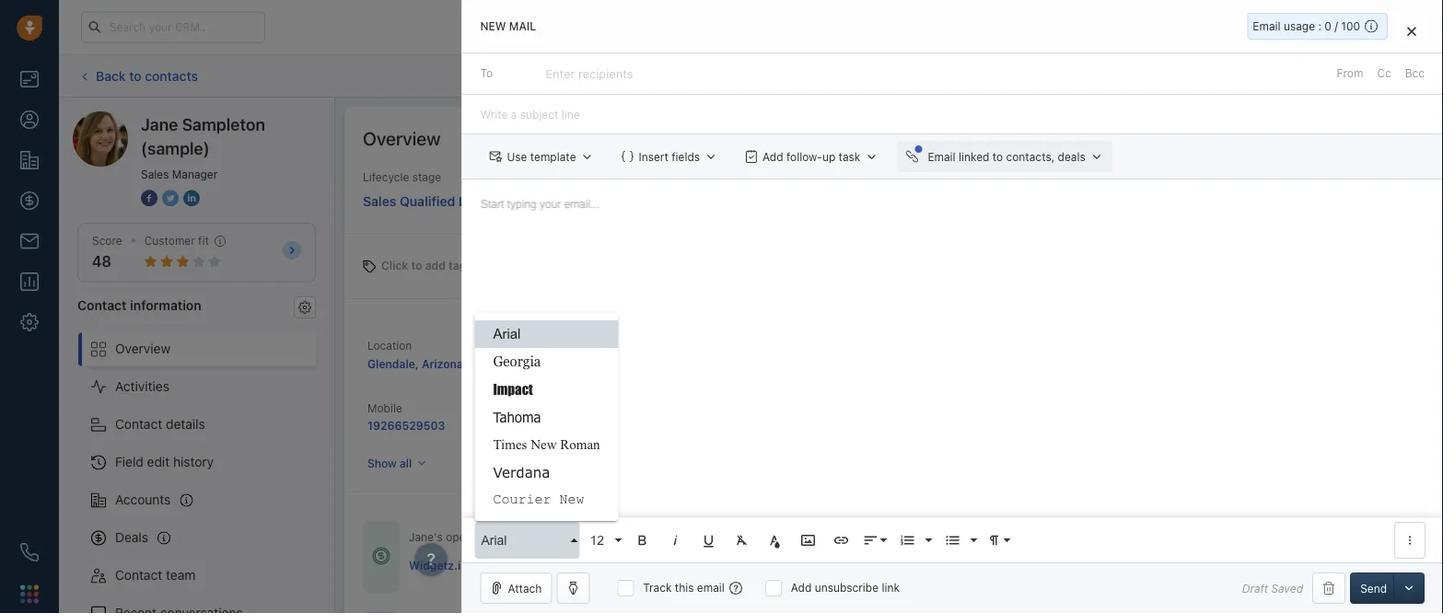 Task type: describe. For each thing, give the bounding box(es) containing it.
roman
[[560, 437, 600, 452]]

lead
[[459, 194, 489, 209]]

contact for contact details
[[115, 417, 162, 432]]

linked
[[959, 150, 990, 163]]

glendale, arizona, usa link
[[368, 357, 493, 370]]

to inside button
[[993, 150, 1003, 163]]

add for add deal
[[1297, 69, 1317, 82]]

mobile 19266529503
[[368, 402, 445, 432]]

clear formatting image
[[734, 533, 750, 549]]

email for email linked to contacts, deals
[[928, 150, 956, 163]]

usa
[[470, 357, 493, 370]]

closes
[[974, 558, 1009, 571]]

follow-
[[787, 150, 823, 163]]

48
[[92, 253, 111, 271]]

:
[[1319, 20, 1322, 33]]

1 vertical spatial overview
[[115, 341, 171, 357]]

attach button
[[480, 573, 552, 604]]

email for email usage : 0 / 100
[[1253, 20, 1281, 33]]

accounts for accounts
[[115, 493, 171, 508]]

close image
[[1408, 26, 1417, 36]]

email
[[697, 582, 725, 595]]

team
[[166, 568, 196, 583]]

location
[[368, 339, 412, 352]]

stage
[[412, 171, 441, 184]]

mng settings image
[[299, 301, 311, 314]]

overview
[[1360, 132, 1406, 145]]

sales inside sales owner gary orlando
[[616, 402, 644, 415]]

to for click to add tags
[[411, 259, 422, 272]]

impact link
[[475, 376, 619, 404]]

email linked to contacts, deals button
[[897, 141, 1113, 172]]

score 48
[[92, 234, 122, 271]]

contacts,
[[1007, 150, 1055, 163]]

5,600
[[608, 559, 640, 571]]

phone element
[[11, 534, 48, 571]]

customer fit
[[144, 234, 209, 247]]

impact
[[493, 381, 533, 398]]

0 vertical spatial arial
[[493, 327, 521, 342]]

widgetz.io inside widgetz.io (sample) link
[[409, 559, 468, 571]]

container_wx8msf4aqz5i3rn1 image
[[372, 547, 391, 566]]

status
[[547, 171, 581, 184]]

up
[[823, 150, 836, 163]]

12 button
[[584, 522, 624, 559]]

contacts
[[145, 68, 198, 83]]

show all
[[368, 457, 412, 470]]

$ 5,600
[[598, 559, 640, 571]]

arial link
[[475, 321, 619, 348]]

add follow-up task
[[763, 150, 861, 163]]

owner
[[647, 402, 679, 415]]

widgetz.io (sample)
[[409, 559, 519, 571]]

track
[[643, 582, 672, 595]]

new down verdana link
[[560, 492, 585, 508]]

email usage : 0 / 100
[[1253, 20, 1361, 33]]

click
[[381, 259, 408, 272]]

/
[[1335, 20, 1339, 33]]

100
[[1342, 20, 1361, 33]]

underline (⌘u) image
[[701, 533, 717, 549]]

saved
[[1272, 582, 1304, 595]]

qualified
[[400, 194, 455, 209]]

new left mail
[[480, 20, 506, 33]]

19266529503
[[368, 419, 445, 432]]

1 horizontal spatial widgetz.io (sample) link
[[616, 357, 725, 370]]

jane's open deals
[[409, 531, 503, 544]]

link
[[882, 582, 900, 595]]

times
[[493, 437, 527, 452]]

widgetz.io inside accounts widgetz.io (sample)
[[616, 357, 674, 370]]

bold (⌘b) image
[[634, 533, 651, 549]]

add for add follow-up task
[[763, 150, 784, 163]]

task
[[839, 150, 861, 163]]

georgia
[[493, 354, 541, 370]]

closes in 3 days
[[974, 558, 1059, 571]]

accounts for accounts widgetz.io (sample)
[[616, 338, 664, 351]]

use
[[507, 150, 527, 163]]

(sample) for widgetz.io
[[677, 357, 725, 370]]

3
[[1025, 558, 1032, 571]]

accounts widgetz.io (sample)
[[616, 338, 725, 370]]

georgia link
[[475, 348, 619, 376]]

Enter recipients text field
[[546, 59, 637, 89]]

ordered list image
[[900, 533, 916, 549]]

unsubscribe
[[815, 582, 879, 595]]

manager
[[172, 168, 218, 181]]

insert fields
[[639, 150, 700, 163]]

customer
[[144, 234, 195, 247]]

0
[[1325, 20, 1332, 33]]

$
[[598, 559, 605, 571]]

to for back to contacts
[[129, 68, 142, 83]]

in
[[1012, 558, 1021, 571]]

template
[[531, 150, 576, 163]]

courier new
[[493, 492, 585, 508]]

click to add tags
[[381, 259, 473, 272]]

jane's
[[409, 531, 443, 544]]

dialog containing impact
[[462, 0, 1444, 614]]

sales qualified lead link
[[363, 185, 504, 211]]

usage
[[1284, 20, 1316, 33]]

12
[[590, 533, 604, 548]]

cc
[[1378, 67, 1392, 80]]

jane
[[141, 114, 178, 134]]

unordered list image
[[945, 533, 961, 549]]

19266529503 link
[[368, 419, 445, 432]]



Task type: vqa. For each thing, say whether or not it's contained in the screenshot.
Final
no



Task type: locate. For each thing, give the bounding box(es) containing it.
sales qualified lead
[[363, 194, 489, 209]]

customize overview button
[[1274, 125, 1416, 151]]

send
[[1361, 582, 1388, 595]]

email left usage
[[1253, 20, 1281, 33]]

0 horizontal spatial add
[[763, 150, 784, 163]]

0 vertical spatial sales
[[141, 168, 169, 181]]

text color image
[[767, 533, 784, 549]]

0 vertical spatial contact
[[77, 297, 127, 313]]

add left deal
[[1297, 69, 1317, 82]]

history
[[173, 455, 214, 470]]

days
[[1035, 558, 1059, 571]]

to left add at the top of the page
[[411, 259, 422, 272]]

new down tahoma link
[[531, 437, 557, 452]]

deals
[[115, 530, 148, 545]]

accounts up owner at bottom left
[[616, 338, 664, 351]]

1 vertical spatial contact
[[115, 417, 162, 432]]

1 horizontal spatial deals
[[1058, 150, 1086, 163]]

insert image (⌘p) image
[[800, 533, 817, 549]]

fit
[[198, 234, 209, 247]]

email image
[[1261, 20, 1274, 35]]

email inside button
[[928, 150, 956, 163]]

contact
[[77, 297, 127, 313], [115, 417, 162, 432], [115, 568, 162, 583]]

0 vertical spatial add
[[1297, 69, 1317, 82]]

insert
[[639, 150, 669, 163]]

1 horizontal spatial widgetz.io
[[616, 357, 674, 370]]

deals right contacts,
[[1058, 150, 1086, 163]]

0 vertical spatial widgetz.io (sample) link
[[616, 357, 725, 370]]

0 vertical spatial (sample)
[[141, 138, 210, 158]]

Search your CRM... text field
[[81, 12, 265, 43]]

this
[[675, 582, 694, 595]]

back to contacts
[[96, 68, 198, 83]]

0 vertical spatial to
[[129, 68, 142, 83]]

linkedin circled image
[[183, 188, 200, 208]]

new down insert image (⌘p)
[[791, 559, 814, 571]]

gary
[[616, 419, 642, 432]]

1 horizontal spatial accounts
[[616, 338, 664, 351]]

verdana
[[493, 464, 550, 481]]

new mail
[[480, 20, 536, 33]]

contact down the 48
[[77, 297, 127, 313]]

attach
[[508, 582, 542, 595]]

(sample) for sampleton
[[141, 138, 210, 158]]

(sample) inside row
[[470, 559, 519, 571]]

tags
[[449, 259, 473, 272]]

open
[[446, 531, 472, 544]]

location glendale, arizona, usa
[[368, 339, 493, 370]]

0 vertical spatial accounts
[[616, 338, 664, 351]]

row
[[409, 547, 1162, 585]]

contact for contact information
[[77, 297, 127, 313]]

arial button
[[475, 522, 580, 559]]

field edit history
[[115, 455, 214, 470]]

deals
[[1058, 150, 1086, 163], [475, 531, 503, 544]]

widgetz.io (sample) link down open on the bottom of the page
[[409, 557, 519, 573]]

insert fields button
[[612, 141, 727, 172]]

1 vertical spatial accounts
[[115, 493, 171, 508]]

Write a subject line text field
[[462, 95, 1444, 134]]

send button
[[1351, 573, 1398, 604]]

(sample) inside jane sampleton (sample)
[[141, 138, 210, 158]]

1 vertical spatial sales
[[363, 194, 397, 209]]

activities
[[115, 379, 169, 394]]

verdana link
[[475, 459, 619, 486]]

deal
[[1320, 69, 1342, 82]]

sales
[[141, 168, 169, 181], [363, 194, 397, 209], [616, 402, 644, 415]]

tahoma
[[493, 409, 541, 426]]

to
[[129, 68, 142, 83], [993, 150, 1003, 163], [411, 259, 422, 272]]

mail
[[509, 20, 536, 33]]

fields
[[672, 150, 700, 163]]

information
[[130, 297, 202, 313]]

tahoma link
[[475, 404, 619, 431]]

draft saved
[[1243, 582, 1304, 595]]

deals right open on the bottom of the page
[[475, 531, 503, 544]]

field
[[115, 455, 144, 470]]

2 horizontal spatial (sample)
[[677, 357, 725, 370]]

0 vertical spatial deals
[[1058, 150, 1086, 163]]

overview
[[363, 127, 441, 149], [115, 341, 171, 357]]

add inside "button"
[[1297, 69, 1317, 82]]

0 horizontal spatial email
[[928, 150, 956, 163]]

row containing closes in 3 days
[[409, 547, 1162, 585]]

0 horizontal spatial widgetz.io
[[409, 559, 468, 571]]

italic (⌘i) image
[[667, 533, 684, 549]]

1 vertical spatial (sample)
[[677, 357, 725, 370]]

2 vertical spatial to
[[411, 259, 422, 272]]

sales for sales manager
[[141, 168, 169, 181]]

(sample)
[[141, 138, 210, 158], [677, 357, 725, 370], [470, 559, 519, 571]]

2 vertical spatial sales
[[616, 402, 644, 415]]

accounts up deals
[[115, 493, 171, 508]]

align image
[[863, 533, 879, 549]]

contact down deals
[[115, 568, 162, 583]]

back to contacts link
[[77, 62, 199, 90]]

application
[[462, 180, 1444, 614]]

draft
[[1243, 582, 1269, 595]]

phone image
[[20, 544, 39, 562]]

insert link (⌘k) image
[[833, 533, 850, 549]]

use template
[[507, 150, 576, 163]]

0 vertical spatial email
[[1253, 20, 1281, 33]]

email
[[1253, 20, 1281, 33], [928, 150, 956, 163]]

lifecycle stage
[[363, 171, 441, 184]]

twitter circled image
[[162, 188, 179, 208]]

contact details
[[115, 417, 205, 432]]

courier new link
[[475, 486, 619, 514]]

2 horizontal spatial add
[[1297, 69, 1317, 82]]

1 horizontal spatial overview
[[363, 127, 441, 149]]

contact for contact team
[[115, 568, 162, 583]]

arial
[[493, 327, 521, 342], [481, 533, 507, 548]]

email linked to contacts, deals
[[928, 150, 1086, 163]]

0 horizontal spatial (sample)
[[141, 138, 210, 158]]

2 horizontal spatial to
[[993, 150, 1003, 163]]

to right linked
[[993, 150, 1003, 163]]

widgetz.io
[[616, 357, 674, 370], [409, 559, 468, 571]]

times new roman link
[[475, 431, 619, 459]]

new
[[480, 20, 506, 33], [531, 437, 557, 452], [560, 492, 585, 508], [791, 559, 814, 571]]

arial inside dropdown button
[[481, 533, 507, 548]]

accounts inside accounts widgetz.io (sample)
[[616, 338, 664, 351]]

0 horizontal spatial to
[[129, 68, 142, 83]]

arizona,
[[422, 357, 467, 370]]

customize
[[1302, 132, 1357, 145]]

from
[[1337, 67, 1364, 80]]

add deal button
[[1269, 60, 1352, 92]]

sales up facebook circled image
[[141, 168, 169, 181]]

widgetz.io down the jane's at left bottom
[[409, 559, 468, 571]]

overview up activities
[[115, 341, 171, 357]]

1 vertical spatial arial
[[481, 533, 507, 548]]

1 horizontal spatial to
[[411, 259, 422, 272]]

1 vertical spatial deals
[[475, 531, 503, 544]]

paragraph format image
[[986, 533, 1003, 549]]

1 vertical spatial add
[[763, 150, 784, 163]]

(sample) up the attach button
[[470, 559, 519, 571]]

add for add unsubscribe link
[[791, 582, 812, 595]]

widgetz.io up owner at bottom left
[[616, 357, 674, 370]]

accounts
[[616, 338, 664, 351], [115, 493, 171, 508]]

1 horizontal spatial sales
[[363, 194, 397, 209]]

freshworks switcher image
[[20, 585, 39, 604]]

sales down lifecycle
[[363, 194, 397, 209]]

0 horizontal spatial accounts
[[115, 493, 171, 508]]

arial right open on the bottom of the page
[[481, 533, 507, 548]]

sales up gary
[[616, 402, 644, 415]]

1 vertical spatial widgetz.io (sample) link
[[409, 557, 519, 573]]

sales for sales qualified lead
[[363, 194, 397, 209]]

to
[[480, 67, 493, 80]]

dialog
[[462, 0, 1444, 614]]

0 horizontal spatial overview
[[115, 341, 171, 357]]

deals inside email linked to contacts, deals button
[[1058, 150, 1086, 163]]

add unsubscribe link
[[791, 582, 900, 595]]

0 horizontal spatial widgetz.io (sample) link
[[409, 557, 519, 573]]

1 horizontal spatial add
[[791, 582, 812, 595]]

2 vertical spatial add
[[791, 582, 812, 595]]

application containing impact
[[462, 180, 1444, 614]]

orlando
[[644, 419, 688, 432]]

2 vertical spatial (sample)
[[470, 559, 519, 571]]

1 vertical spatial to
[[993, 150, 1003, 163]]

add left unsubscribe
[[791, 582, 812, 595]]

sales owner gary orlando
[[616, 402, 688, 432]]

1 horizontal spatial (sample)
[[470, 559, 519, 571]]

edit
[[147, 455, 170, 470]]

0 horizontal spatial deals
[[475, 531, 503, 544]]

0 vertical spatial widgetz.io
[[616, 357, 674, 370]]

2 vertical spatial contact
[[115, 568, 162, 583]]

0 horizontal spatial sales
[[141, 168, 169, 181]]

contact down activities
[[115, 417, 162, 432]]

to right back
[[129, 68, 142, 83]]

widgetz.io (sample) link up owner at bottom left
[[616, 357, 725, 370]]

mobile
[[368, 402, 402, 415]]

add left the follow-
[[763, 150, 784, 163]]

1 horizontal spatial email
[[1253, 20, 1281, 33]]

arial up georgia
[[493, 327, 521, 342]]

customize overview
[[1302, 132, 1406, 145]]

lifecycle
[[363, 171, 409, 184]]

sampleton
[[182, 114, 265, 134]]

2 horizontal spatial sales
[[616, 402, 644, 415]]

facebook circled image
[[141, 188, 158, 208]]

0 vertical spatial overview
[[363, 127, 441, 149]]

email left linked
[[928, 150, 956, 163]]

details
[[166, 417, 205, 432]]

1 vertical spatial widgetz.io
[[409, 559, 468, 571]]

contact team
[[115, 568, 196, 583]]

all
[[400, 457, 412, 470]]

1 vertical spatial email
[[928, 150, 956, 163]]

(sample) up owner at bottom left
[[677, 357, 725, 370]]

contact information
[[77, 297, 202, 313]]

(sample) inside accounts widgetz.io (sample)
[[677, 357, 725, 370]]

overview up lifecycle stage
[[363, 127, 441, 149]]

(sample) up sales manager
[[141, 138, 210, 158]]

show
[[368, 457, 397, 470]]



